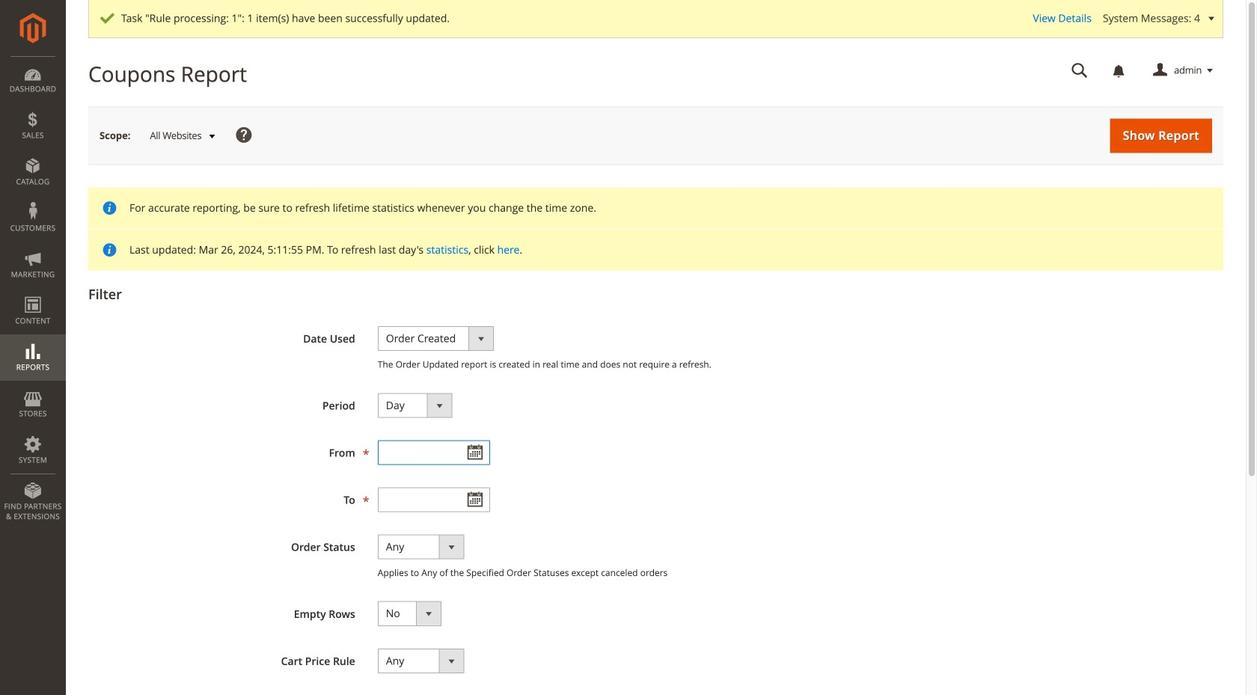 Task type: describe. For each thing, give the bounding box(es) containing it.
magento admin panel image
[[20, 13, 46, 43]]



Task type: locate. For each thing, give the bounding box(es) containing it.
None text field
[[1062, 58, 1099, 84], [378, 488, 490, 512], [1062, 58, 1099, 84], [378, 488, 490, 512]]

None text field
[[378, 440, 490, 465]]

menu bar
[[0, 56, 66, 529]]



Task type: vqa. For each thing, say whether or not it's contained in the screenshot.
Magento Admin Panel icon
yes



